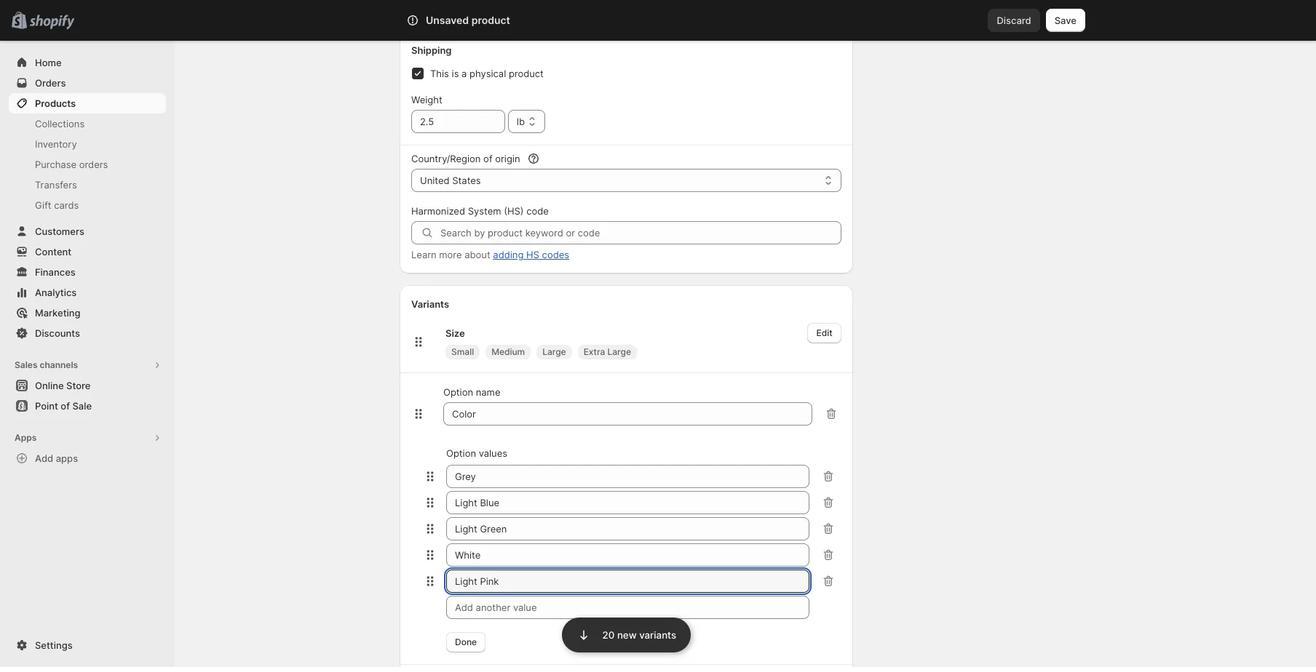 Task type: locate. For each thing, give the bounding box(es) containing it.
apps
[[15, 433, 37, 443]]

20
[[603, 630, 615, 642]]

store
[[66, 380, 91, 392]]

online store button
[[0, 376, 175, 396]]

purchase orders
[[35, 159, 108, 170]]

orders link
[[9, 73, 166, 93]]

content
[[35, 246, 71, 258]]

1 horizontal spatial large
[[608, 347, 631, 358]]

0 horizontal spatial large
[[543, 347, 566, 358]]

extra large
[[584, 347, 631, 358]]

option
[[443, 387, 473, 398], [446, 448, 476, 459]]

of left sale
[[61, 400, 70, 412]]

states
[[452, 175, 481, 186]]

purchase
[[35, 159, 77, 170]]

this is a physical product
[[430, 68, 544, 79]]

discard button
[[988, 9, 1040, 32]]

product right physical
[[509, 68, 544, 79]]

more
[[439, 249, 462, 261]]

this
[[430, 68, 449, 79]]

small
[[451, 347, 474, 358]]

option left name
[[443, 387, 473, 398]]

home link
[[9, 52, 166, 73]]

1 vertical spatial product
[[509, 68, 544, 79]]

sales channels
[[15, 360, 78, 371]]

customers
[[35, 226, 84, 237]]

codes
[[542, 249, 569, 261]]

product
[[472, 14, 510, 26], [509, 68, 544, 79]]

gift cards
[[35, 200, 79, 211]]

marketing link
[[9, 303, 166, 323]]

2 large from the left
[[608, 347, 631, 358]]

1 horizontal spatial of
[[484, 153, 493, 165]]

finances link
[[9, 262, 166, 283]]

cards
[[54, 200, 79, 211]]

medium
[[492, 347, 525, 358]]

of
[[484, 153, 493, 165], [61, 400, 70, 412]]

1 vertical spatial of
[[61, 400, 70, 412]]

of inside button
[[61, 400, 70, 412]]

large right extra
[[608, 347, 631, 358]]

Material text field
[[443, 403, 812, 426]]

inventory
[[35, 138, 77, 150]]

Weight text field
[[411, 110, 505, 133]]

shopify image
[[29, 15, 74, 30]]

search button
[[447, 9, 869, 32]]

1 vertical spatial option
[[446, 448, 476, 459]]

learn more about adding hs codes
[[411, 249, 569, 261]]

large left extra
[[543, 347, 566, 358]]

(hs)
[[504, 205, 524, 217]]

of left origin
[[484, 153, 493, 165]]

0 vertical spatial option
[[443, 387, 473, 398]]

orders
[[35, 77, 66, 89]]

united
[[420, 175, 450, 186]]

code
[[527, 205, 549, 217]]

None text field
[[446, 544, 809, 567], [446, 570, 809, 593], [446, 544, 809, 567], [446, 570, 809, 593]]

extra
[[584, 347, 605, 358]]

None text field
[[446, 465, 809, 489], [446, 492, 809, 515], [446, 518, 809, 541], [446, 465, 809, 489], [446, 492, 809, 515], [446, 518, 809, 541]]

settings
[[35, 640, 73, 652]]

is
[[452, 68, 459, 79]]

point of sale
[[35, 400, 92, 412]]

analytics link
[[9, 283, 166, 303]]

option left values
[[446, 448, 476, 459]]

variants
[[411, 299, 449, 310]]

sales channels button
[[9, 355, 166, 376]]

search
[[471, 15, 502, 26]]

unsaved
[[426, 14, 469, 26]]

0 horizontal spatial of
[[61, 400, 70, 412]]

purchase orders link
[[9, 154, 166, 175]]

1 large from the left
[[543, 347, 566, 358]]

gift cards link
[[9, 195, 166, 216]]

product right unsaved
[[472, 14, 510, 26]]

products
[[35, 98, 76, 109]]

orders
[[79, 159, 108, 170]]

0 vertical spatial of
[[484, 153, 493, 165]]

inventory link
[[9, 134, 166, 154]]

discounts
[[35, 328, 80, 339]]

option for option name
[[443, 387, 473, 398]]

unsaved product
[[426, 14, 510, 26]]

analytics
[[35, 287, 77, 299]]

country/region of origin
[[411, 153, 520, 165]]

online store
[[35, 380, 91, 392]]

done
[[455, 637, 477, 648]]

apps button
[[9, 428, 166, 449]]

size
[[446, 328, 465, 339]]



Task type: vqa. For each thing, say whether or not it's contained in the screenshot.
the 0.00 'TEXT FIELD'
no



Task type: describe. For each thing, give the bounding box(es) containing it.
point of sale button
[[0, 396, 175, 417]]

0 vertical spatial product
[[472, 14, 510, 26]]

channels
[[40, 360, 78, 371]]

about
[[465, 249, 491, 261]]

add apps button
[[9, 449, 166, 469]]

option name
[[443, 387, 501, 398]]

sales
[[15, 360, 38, 371]]

content link
[[9, 242, 166, 262]]

learn
[[411, 249, 437, 261]]

country/region
[[411, 153, 481, 165]]

collections
[[35, 118, 85, 130]]

online
[[35, 380, 64, 392]]

of for sale
[[61, 400, 70, 412]]

transfers
[[35, 179, 77, 191]]

discard
[[997, 15, 1032, 26]]

origin
[[495, 153, 520, 165]]

sale
[[72, 400, 92, 412]]

point
[[35, 400, 58, 412]]

harmonized
[[411, 205, 465, 217]]

system
[[468, 205, 501, 217]]

harmonized system (hs) code
[[411, 205, 549, 217]]

a
[[462, 68, 467, 79]]

finances
[[35, 267, 76, 278]]

customers link
[[9, 221, 166, 242]]

save button
[[1046, 9, 1086, 32]]

of for origin
[[484, 153, 493, 165]]

settings link
[[9, 636, 166, 656]]

point of sale link
[[9, 396, 166, 417]]

option for option values
[[446, 448, 476, 459]]

products link
[[9, 93, 166, 114]]

done button
[[446, 633, 486, 653]]

home
[[35, 57, 62, 68]]

online store link
[[9, 376, 166, 396]]

variants
[[639, 630, 677, 642]]

lb
[[517, 116, 525, 127]]

adding hs codes link
[[493, 249, 569, 261]]

20 new variants button
[[562, 617, 691, 653]]

edit
[[817, 328, 833, 339]]

add
[[35, 453, 53, 465]]

marketing
[[35, 307, 80, 319]]

values
[[479, 448, 508, 459]]

weight
[[411, 94, 442, 106]]

shipping
[[411, 44, 452, 56]]

adding
[[493, 249, 524, 261]]

hs
[[526, 249, 540, 261]]

transfers link
[[9, 175, 166, 195]]

Add another value text field
[[446, 596, 809, 620]]

discounts link
[[9, 323, 166, 344]]

name
[[476, 387, 501, 398]]

collections link
[[9, 114, 166, 134]]

apps
[[56, 453, 78, 465]]

new
[[617, 630, 637, 642]]

edit button
[[808, 323, 842, 344]]

add apps
[[35, 453, 78, 465]]

Harmonized System (HS) code text field
[[441, 221, 842, 245]]

united states
[[420, 175, 481, 186]]

gift
[[35, 200, 51, 211]]

physical
[[470, 68, 506, 79]]

save
[[1055, 15, 1077, 26]]

option values
[[446, 448, 508, 459]]

20 new variants
[[603, 630, 677, 642]]



